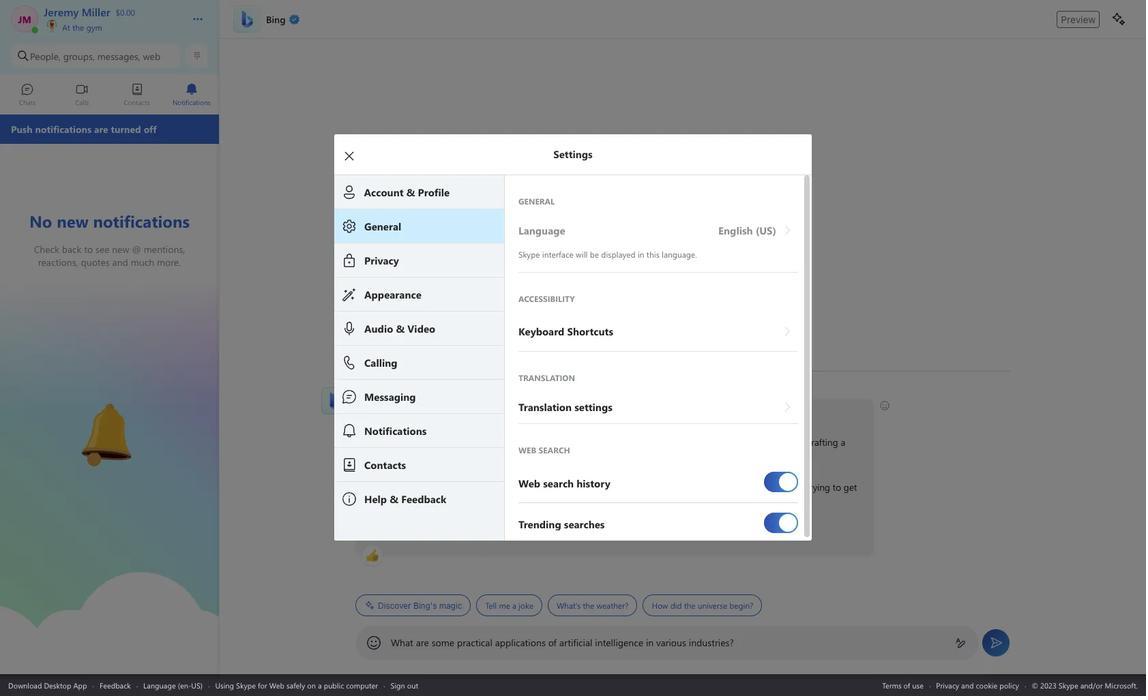 Task type: vqa. For each thing, say whether or not it's contained in the screenshot.
downloads
no



Task type: describe. For each thing, give the bounding box(es) containing it.
tell me a joke button
[[477, 595, 543, 617]]

1 vertical spatial just
[[682, 526, 697, 539]]

feedback link
[[100, 681, 131, 691]]

want inside ask me any type of question, like finding vegan restaurants in cambridge, itinerary for your trip to europe or drafting a story for curious kids. in groups, remember to mention me with @bing. i'm an ai preview, so i'm still learning. sometimes i might say something weird. don't get mad at me, i'm just trying to get better! if you want to start over, type
[[389, 526, 408, 539]]

to left "give"
[[595, 526, 603, 539]]

tell me a joke
[[486, 601, 534, 612]]

download desktop app
[[8, 681, 87, 691]]

at
[[747, 481, 755, 494]]

at
[[62, 22, 70, 33]]

1 vertical spatial in
[[646, 637, 654, 650]]

skype
[[236, 681, 256, 691]]

2 horizontal spatial you
[[555, 526, 570, 539]]

intelligence
[[595, 637, 644, 650]]

finding
[[500, 436, 529, 449]]

preview
[[1062, 13, 1096, 25]]

2 i'm from the left
[[449, 481, 462, 494]]

am
[[393, 387, 406, 398]]

ask
[[363, 436, 378, 449]]

2 get from the left
[[844, 481, 858, 494]]

of inside ask me any type of question, like finding vegan restaurants in cambridge, itinerary for your trip to europe or drafting a story for curious kids. in groups, remember to mention me with @bing. i'm an ai preview, so i'm still learning. sometimes i might say something weird. don't get mad at me, i'm just trying to get better! if you want to start over, type
[[433, 436, 441, 449]]

question,
[[444, 436, 481, 449]]

begin?
[[730, 601, 754, 612]]

web
[[143, 49, 161, 62]]

what are some practical applications of artificial intelligence in various industries?
[[391, 637, 734, 650]]

mad
[[726, 481, 744, 494]]

trip
[[736, 436, 750, 449]]

tell
[[486, 601, 497, 612]]

privacy
[[937, 681, 960, 691]]

(en-
[[178, 681, 191, 691]]

how did the universe begin?
[[652, 601, 754, 612]]

0 horizontal spatial type
[[413, 436, 431, 449]]

1 vertical spatial type
[[464, 526, 482, 539]]

itinerary
[[665, 436, 699, 449]]

learning.
[[480, 481, 515, 494]]

at the gym
[[60, 22, 102, 33]]

@bing.
[[624, 451, 653, 464]]

what's the weather? button
[[548, 595, 638, 617]]

me inside button
[[499, 601, 511, 612]]

wednesday, november 8, 2023 heading
[[356, 356, 1011, 380]]

kids.
[[432, 451, 450, 464]]

using
[[215, 681, 234, 691]]

still
[[464, 481, 478, 494]]

any
[[396, 436, 410, 449]]

hey,
[[363, 406, 381, 419]]

Trending searches checkbox
[[765, 508, 799, 539]]

download
[[8, 681, 42, 691]]

applications
[[495, 637, 546, 650]]

1 i'm from the left
[[363, 481, 376, 494]]

if
[[547, 526, 552, 539]]

feedback,
[[640, 526, 680, 539]]

1 vertical spatial of
[[549, 637, 557, 650]]

to left 'start'
[[411, 526, 419, 539]]

restaurants
[[558, 436, 603, 449]]

so
[[437, 481, 447, 494]]

cambridge,
[[616, 436, 663, 449]]

help
[[476, 406, 494, 419]]

is
[[400, 406, 406, 419]]

just inside ask me any type of question, like finding vegan restaurants in cambridge, itinerary for your trip to europe or drafting a story for curious kids. in groups, remember to mention me with @bing. i'm an ai preview, so i'm still learning. sometimes i might say something weird. don't get mad at me, i'm just trying to get better! if you want to start over, type
[[790, 481, 804, 494]]

groups, inside ask me any type of question, like finding vegan restaurants in cambridge, itinerary for your trip to europe or drafting a story for curious kids. in groups, remember to mention me with @bing. i'm an ai preview, so i'm still learning. sometimes i might say something weird. don't get mad at me, i'm just trying to get better! if you want to start over, type
[[463, 451, 494, 464]]

don't
[[686, 481, 708, 494]]

language (en-us)
[[143, 681, 203, 691]]

using skype for web safely on a public computer
[[215, 681, 378, 691]]

like
[[484, 436, 497, 449]]

terms of use
[[883, 681, 924, 691]]

how inside button
[[652, 601, 669, 612]]

a right report at bottom right
[[727, 526, 732, 539]]

various
[[657, 637, 687, 650]]

give
[[606, 526, 622, 539]]

what
[[391, 637, 414, 650]]

2 horizontal spatial the
[[684, 601, 696, 612]]

web
[[269, 681, 285, 691]]

sometimes
[[518, 481, 563, 494]]

story
[[363, 451, 384, 464]]

ask me any type of question, like finding vegan restaurants in cambridge, itinerary for your trip to europe or drafting a story for curious kids. in groups, remember to mention me with @bing. i'm an ai preview, so i'm still learning. sometimes i might say something weird. don't get mad at me, i'm just trying to get better! if you want to start over, type
[[363, 436, 860, 539]]

in inside ask me any type of question, like finding vegan restaurants in cambridge, itinerary for your trip to europe or drafting a story for curious kids. in groups, remember to mention me with @bing. i'm an ai preview, so i'm still learning. sometimes i might say something weird. don't get mad at me, i'm just trying to get better! if you want to start over, type
[[606, 436, 613, 449]]

messages,
[[97, 49, 140, 62]]

general dialog
[[335, 134, 833, 544]]

policy
[[1000, 681, 1020, 691]]

and
[[528, 526, 545, 539]]

weather?
[[597, 601, 629, 612]]

Type a message text field
[[391, 637, 945, 650]]

mention
[[552, 451, 586, 464]]

a inside button
[[513, 601, 517, 612]]

europe
[[764, 436, 793, 449]]

feedback
[[100, 681, 131, 691]]

this
[[383, 406, 398, 419]]

the for what's
[[583, 601, 595, 612]]



Task type: locate. For each thing, give the bounding box(es) containing it.
you inside ask me any type of question, like finding vegan restaurants in cambridge, itinerary for your trip to europe or drafting a story for curious kids. in groups, remember to mention me with @bing. i'm an ai preview, so i'm still learning. sometimes i might say something weird. don't get mad at me, i'm just trying to get better! if you want to start over, type
[[371, 526, 386, 539]]

0 horizontal spatial get
[[710, 481, 724, 494]]

1 want from the left
[[389, 526, 408, 539]]

a
[[841, 436, 846, 449], [727, 526, 732, 539], [513, 601, 517, 612], [318, 681, 322, 691]]

to right trying
[[833, 481, 842, 494]]

joke
[[519, 601, 534, 612]]

bing,
[[356, 387, 374, 398]]

2 horizontal spatial of
[[904, 681, 911, 691]]

0 horizontal spatial just
[[682, 526, 697, 539]]

can
[[454, 406, 468, 419]]

artificial
[[560, 637, 593, 650]]

0 horizontal spatial i'm
[[363, 481, 376, 494]]

the inside button
[[583, 601, 595, 612]]

in
[[453, 451, 460, 464]]

computer
[[346, 681, 378, 691]]

what's
[[557, 601, 581, 612]]

1 horizontal spatial for
[[386, 451, 398, 464]]

sign out
[[391, 681, 419, 691]]

1 horizontal spatial want
[[572, 526, 592, 539]]

me right "give"
[[625, 526, 638, 539]]

using skype for web safely on a public computer link
[[215, 681, 378, 691]]

report
[[699, 526, 725, 539]]

the right at at the left top
[[73, 22, 84, 33]]

language
[[143, 681, 176, 691]]

for
[[702, 436, 713, 449], [386, 451, 398, 464], [258, 681, 267, 691]]

a right drafting
[[841, 436, 846, 449]]

1 vertical spatial how
[[652, 601, 669, 612]]

me left "with"
[[589, 451, 602, 464]]

of left artificial
[[549, 637, 557, 650]]

0 horizontal spatial for
[[258, 681, 267, 691]]

a inside ask me any type of question, like finding vegan restaurants in cambridge, itinerary for your trip to europe or drafting a story for curious kids. in groups, remember to mention me with @bing. i'm an ai preview, so i'm still learning. sometimes i might say something weird. don't get mad at me, i'm just trying to get better! if you want to start over, type
[[841, 436, 846, 449]]

1 horizontal spatial of
[[549, 637, 557, 650]]

and
[[962, 681, 974, 691]]

the for at
[[73, 22, 84, 33]]

!
[[428, 406, 430, 419]]

for right story
[[386, 451, 398, 464]]

want left "give"
[[572, 526, 592, 539]]

0 vertical spatial of
[[433, 436, 441, 449]]

a left the joke
[[513, 601, 517, 612]]

get left mad
[[710, 481, 724, 494]]

in left the various
[[646, 637, 654, 650]]

0 horizontal spatial you
[[371, 526, 386, 539]]

1 horizontal spatial type
[[464, 526, 482, 539]]

1 vertical spatial for
[[386, 451, 398, 464]]

2 horizontal spatial i'm
[[775, 481, 787, 494]]

0 horizontal spatial how
[[433, 406, 452, 419]]

2 vertical spatial of
[[904, 681, 911, 691]]

how left did
[[652, 601, 669, 612]]

privacy and cookie policy
[[937, 681, 1020, 691]]

1 get from the left
[[710, 481, 724, 494]]

sign out link
[[391, 681, 419, 691]]

the right what's
[[583, 601, 595, 612]]

3 i'm from the left
[[775, 481, 787, 494]]

for left 'your'
[[702, 436, 713, 449]]

0 vertical spatial type
[[413, 436, 431, 449]]

1 horizontal spatial i
[[566, 481, 568, 494]]

to right trip
[[753, 436, 761, 449]]

how
[[433, 406, 452, 419], [652, 601, 669, 612]]

people,
[[30, 49, 61, 62]]

0 horizontal spatial groups,
[[63, 49, 95, 62]]

how did the universe begin? button
[[643, 595, 763, 617]]

with
[[604, 451, 621, 464]]

2 want from the left
[[572, 526, 592, 539]]

1 horizontal spatial i'm
[[449, 481, 462, 494]]

what's the weather?
[[557, 601, 629, 612]]

newtopic . and if you want to give me feedback, just report a concern.
[[485, 526, 771, 539]]

1 horizontal spatial in
[[646, 637, 654, 650]]

bing, 9:24 am
[[356, 387, 406, 398]]

gym
[[86, 22, 102, 33]]

use
[[913, 681, 924, 691]]

out
[[407, 681, 419, 691]]

remember
[[496, 451, 539, 464]]

get
[[710, 481, 724, 494], [844, 481, 858, 494]]

the
[[73, 22, 84, 33], [583, 601, 595, 612], [684, 601, 696, 612]]

i inside ask me any type of question, like finding vegan restaurants in cambridge, itinerary for your trip to europe or drafting a story for curious kids. in groups, remember to mention me with @bing. i'm an ai preview, so i'm still learning. sometimes i might say something weird. don't get mad at me, i'm just trying to get better! if you want to start over, type
[[566, 481, 568, 494]]

i'm left an
[[363, 481, 376, 494]]

of left use
[[904, 681, 911, 691]]

1 horizontal spatial groups,
[[463, 451, 494, 464]]

i'm right me,
[[775, 481, 787, 494]]

in up "with"
[[606, 436, 613, 449]]

0 vertical spatial just
[[790, 481, 804, 494]]

the right did
[[684, 601, 696, 612]]

drafting
[[806, 436, 839, 449]]

just left trying
[[790, 481, 804, 494]]

type right over,
[[464, 526, 482, 539]]

sign
[[391, 681, 405, 691]]

i'm right the 'so'
[[449, 481, 462, 494]]

some
[[432, 637, 455, 650]]

an
[[378, 481, 388, 494]]

0 horizontal spatial i
[[471, 406, 473, 419]]

terms of use link
[[883, 681, 924, 691]]

0 vertical spatial in
[[606, 436, 613, 449]]

0 vertical spatial for
[[702, 436, 713, 449]]

say
[[597, 481, 610, 494]]

hey, this is bing ! how can i help you today?
[[363, 406, 543, 419]]

0 vertical spatial how
[[433, 406, 452, 419]]

0 vertical spatial i
[[471, 406, 473, 419]]

(smileeyes)
[[545, 405, 589, 418]]

0 horizontal spatial of
[[433, 436, 441, 449]]

people, groups, messages, web
[[30, 49, 161, 62]]

universe
[[698, 601, 728, 612]]

me
[[380, 436, 393, 449], [589, 451, 602, 464], [625, 526, 638, 539], [499, 601, 511, 612]]

tab list
[[0, 77, 219, 115]]

2 vertical spatial for
[[258, 681, 267, 691]]

might
[[571, 481, 595, 494]]

1 horizontal spatial get
[[844, 481, 858, 494]]

ai
[[391, 481, 399, 494]]

bing
[[409, 406, 428, 419]]

me,
[[757, 481, 772, 494]]

practical
[[457, 637, 493, 650]]

just left report at bottom right
[[682, 526, 697, 539]]

us)
[[191, 681, 203, 691]]

privacy and cookie policy link
[[937, 681, 1020, 691]]

me right tell
[[499, 601, 511, 612]]

0 vertical spatial groups,
[[63, 49, 95, 62]]

.
[[523, 526, 525, 539]]

1 vertical spatial i
[[566, 481, 568, 494]]

0 horizontal spatial the
[[73, 22, 84, 33]]

i'm
[[363, 481, 376, 494], [449, 481, 462, 494], [775, 481, 787, 494]]

1 vertical spatial groups,
[[463, 451, 494, 464]]

you
[[496, 406, 511, 419], [371, 526, 386, 539], [555, 526, 570, 539]]

want left 'start'
[[389, 526, 408, 539]]

your
[[715, 436, 734, 449]]

to down vegan
[[541, 451, 550, 464]]

curious
[[400, 451, 430, 464]]

i left might
[[566, 481, 568, 494]]

a right on
[[318, 681, 322, 691]]

bell
[[69, 399, 86, 413]]

vegan
[[531, 436, 556, 449]]

i right can at left
[[471, 406, 473, 419]]

groups, down at the gym
[[63, 49, 95, 62]]

0 horizontal spatial in
[[606, 436, 613, 449]]

of
[[433, 436, 441, 449], [549, 637, 557, 650], [904, 681, 911, 691]]

at the gym button
[[44, 19, 179, 33]]

groups, down like
[[463, 451, 494, 464]]

2 horizontal spatial for
[[702, 436, 713, 449]]

me left any
[[380, 436, 393, 449]]

public
[[324, 681, 344, 691]]

over,
[[443, 526, 462, 539]]

terms
[[883, 681, 902, 691]]

discover
[[378, 601, 411, 611]]

today?
[[514, 406, 541, 419]]

if
[[363, 526, 368, 539]]

newtopic
[[485, 526, 523, 539]]

want
[[389, 526, 408, 539], [572, 526, 592, 539]]

trying
[[807, 481, 831, 494]]

1 horizontal spatial the
[[583, 601, 595, 612]]

start
[[422, 526, 440, 539]]

magic
[[439, 601, 462, 611]]

get right trying
[[844, 481, 858, 494]]

Web search history checkbox
[[765, 467, 799, 498]]

on
[[307, 681, 316, 691]]

of up kids. on the bottom
[[433, 436, 441, 449]]

1 horizontal spatial how
[[652, 601, 669, 612]]

groups,
[[63, 49, 95, 62], [463, 451, 494, 464]]

or
[[795, 436, 804, 449]]

concern.
[[734, 526, 769, 539]]

groups, inside "button"
[[63, 49, 95, 62]]

1 horizontal spatial you
[[496, 406, 511, 419]]

how right !
[[433, 406, 452, 419]]

0 horizontal spatial want
[[389, 526, 408, 539]]

1 horizontal spatial just
[[790, 481, 804, 494]]

discover bing's magic
[[378, 601, 462, 611]]

for left the web
[[258, 681, 267, 691]]

language (en-us) link
[[143, 681, 203, 691]]

type up curious
[[413, 436, 431, 449]]



